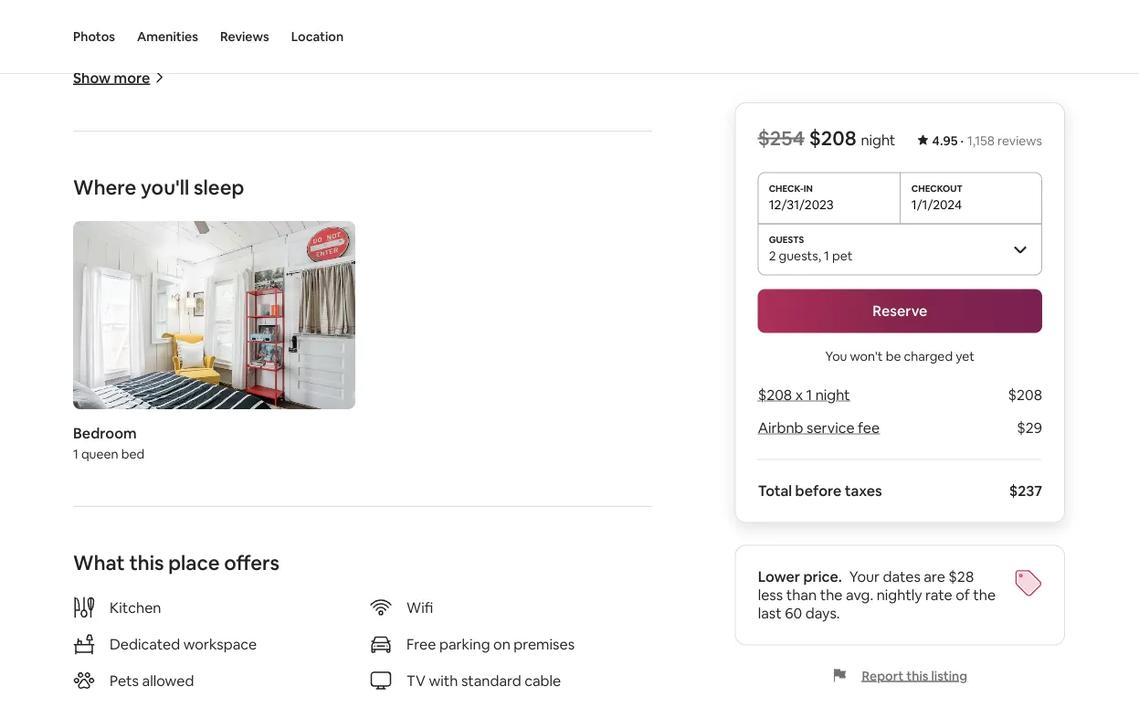 Task type: vqa. For each thing, say whether or not it's contained in the screenshot.
the right "PAYMENTS"
no



Task type: describe. For each thing, give the bounding box(es) containing it.
$208 x 1 night button
[[758, 386, 851, 404]]

·
[[961, 133, 964, 149]]

4.95 · 1,158 reviews
[[933, 133, 1043, 149]]

reserve button
[[758, 289, 1043, 333]]

0 vertical spatial 1
[[824, 247, 830, 264]]

$254
[[758, 125, 805, 151]]

pet
[[833, 247, 853, 264]]

sleep
[[194, 174, 244, 200]]

place
[[168, 550, 220, 576]]

bed
[[121, 446, 145, 462]]

airbnb service fee
[[758, 419, 880, 437]]

$237
[[1010, 482, 1043, 500]]

1 the from the left
[[820, 586, 843, 605]]

total
[[758, 482, 793, 500]]

what
[[73, 550, 125, 576]]

reserve
[[873, 302, 928, 320]]

wifi
[[407, 598, 433, 617]]

you'll
[[141, 174, 189, 200]]

this for what
[[129, 550, 164, 576]]

workspace
[[183, 635, 257, 653]]

show more
[[73, 68, 150, 87]]

report this listing
[[862, 668, 968, 684]]

offers
[[224, 550, 280, 576]]

1 inside the bedroom 1 queen bed
[[73, 446, 78, 462]]

listing
[[932, 668, 968, 684]]

premises
[[514, 635, 575, 653]]

kitchen
[[110, 598, 161, 617]]

1 horizontal spatial 1
[[807, 386, 813, 404]]

yet
[[956, 348, 975, 364]]

2 guests , 1 pet
[[769, 247, 853, 264]]

with
[[429, 671, 458, 690]]

be
[[886, 348, 902, 364]]

tv
[[407, 671, 426, 690]]

last
[[758, 604, 782, 623]]

days.
[[806, 604, 840, 623]]

show more button
[[73, 68, 165, 87]]

nightly
[[877, 586, 923, 605]]

4.95
[[933, 133, 958, 149]]

charged
[[904, 348, 953, 364]]

lower
[[758, 568, 801, 586]]

fee
[[858, 419, 880, 437]]

amenities button
[[137, 0, 198, 73]]

you
[[826, 348, 848, 364]]

reviews
[[998, 133, 1043, 149]]

free parking on premises
[[407, 635, 575, 653]]

photos
[[73, 28, 115, 45]]

where
[[73, 174, 136, 200]]



Task type: locate. For each thing, give the bounding box(es) containing it.
photos button
[[73, 0, 115, 73]]

this
[[129, 550, 164, 576], [907, 668, 929, 684]]

bedroom
[[73, 424, 137, 442]]

this left listing
[[907, 668, 929, 684]]

reviews
[[220, 28, 269, 45]]

$208 right $254
[[809, 125, 857, 151]]

the
[[820, 586, 843, 605], [974, 586, 996, 605]]

you won't be charged yet
[[826, 348, 975, 364]]

guests
[[779, 247, 819, 264]]

1 right ','
[[824, 247, 830, 264]]

than
[[787, 586, 817, 605]]

dedicated
[[110, 635, 180, 653]]

1 horizontal spatial the
[[974, 586, 996, 605]]

$208 up $29 on the bottom right
[[1009, 386, 1043, 404]]

1/1/2024
[[912, 196, 963, 212]]

x
[[796, 386, 803, 404]]

,
[[819, 247, 822, 264]]

dates
[[883, 568, 921, 586]]

queen
[[81, 446, 118, 462]]

bedroom 1 queen bed
[[73, 424, 145, 462]]

reviews button
[[220, 0, 269, 73]]

1 vertical spatial this
[[907, 668, 929, 684]]

cable
[[525, 671, 561, 690]]

standard
[[461, 671, 522, 690]]

1 horizontal spatial night
[[861, 131, 896, 149]]

allowed
[[142, 671, 194, 690]]

0 vertical spatial night
[[861, 131, 896, 149]]

won't
[[850, 348, 883, 364]]

price.
[[804, 568, 843, 586]]

free
[[407, 635, 436, 653]]

2
[[769, 247, 776, 264]]

$208 x 1 night
[[758, 386, 851, 404]]

the right of
[[974, 586, 996, 605]]

12/31/2023
[[769, 196, 834, 212]]

0 horizontal spatial $208
[[758, 386, 793, 404]]

1
[[824, 247, 830, 264], [807, 386, 813, 404], [73, 446, 78, 462]]

before
[[796, 482, 842, 500]]

the left the avg.
[[820, 586, 843, 605]]

airbnb service fee button
[[758, 419, 880, 437]]

where you'll sleep region
[[66, 174, 660, 470]]

$208 for $208
[[1009, 386, 1043, 404]]

1 right x
[[807, 386, 813, 404]]

1 horizontal spatial $208
[[809, 125, 857, 151]]

0 vertical spatial this
[[129, 550, 164, 576]]

2 vertical spatial 1
[[73, 446, 78, 462]]

0 horizontal spatial this
[[129, 550, 164, 576]]

location
[[291, 28, 344, 45]]

taxes
[[845, 482, 883, 500]]

0 horizontal spatial the
[[820, 586, 843, 605]]

avg.
[[846, 586, 874, 605]]

$208
[[809, 125, 857, 151], [758, 386, 793, 404], [1009, 386, 1043, 404]]

report this listing button
[[833, 668, 968, 684]]

$208 for $208 x 1 night
[[758, 386, 793, 404]]

parking
[[440, 635, 490, 653]]

more
[[114, 68, 150, 87]]

0 horizontal spatial 1
[[73, 446, 78, 462]]

2 horizontal spatial $208
[[1009, 386, 1043, 404]]

service
[[807, 419, 855, 437]]

tv with standard cable
[[407, 671, 561, 690]]

lower price.
[[758, 568, 843, 586]]

2 the from the left
[[974, 586, 996, 605]]

night
[[861, 131, 896, 149], [816, 386, 851, 404]]

total before taxes
[[758, 482, 883, 500]]

are
[[924, 568, 946, 586]]

on
[[494, 635, 511, 653]]

this up kitchen at the left of page
[[129, 550, 164, 576]]

this for report
[[907, 668, 929, 684]]

1 vertical spatial 1
[[807, 386, 813, 404]]

bedroom image
[[73, 221, 356, 409], [73, 221, 356, 409]]

report
[[862, 668, 904, 684]]

night inside $254 $208 night
[[861, 131, 896, 149]]

1 horizontal spatial this
[[907, 668, 929, 684]]

your
[[850, 568, 880, 586]]

pets allowed
[[110, 671, 194, 690]]

of
[[956, 586, 970, 605]]

$29
[[1017, 419, 1043, 437]]

pets
[[110, 671, 139, 690]]

1,158
[[968, 133, 995, 149]]

$28
[[949, 568, 974, 586]]

amenities
[[137, 28, 198, 45]]

dedicated workspace
[[110, 635, 257, 653]]

60
[[785, 604, 803, 623]]

night left 4.95 in the right of the page
[[861, 131, 896, 149]]

1 vertical spatial night
[[816, 386, 851, 404]]

rate
[[926, 586, 953, 605]]

$208 left x
[[758, 386, 793, 404]]

night up service
[[816, 386, 851, 404]]

airbnb
[[758, 419, 804, 437]]

your dates are $28 less than the avg. nightly rate of the last 60 days.
[[758, 568, 996, 623]]

less
[[758, 586, 783, 605]]

2 horizontal spatial 1
[[824, 247, 830, 264]]

show
[[73, 68, 111, 87]]

0 horizontal spatial night
[[816, 386, 851, 404]]

where you'll sleep
[[73, 174, 244, 200]]

1 left queen
[[73, 446, 78, 462]]

location button
[[291, 0, 344, 73]]

what this place offers
[[73, 550, 280, 576]]

$254 $208 night
[[758, 125, 896, 151]]



